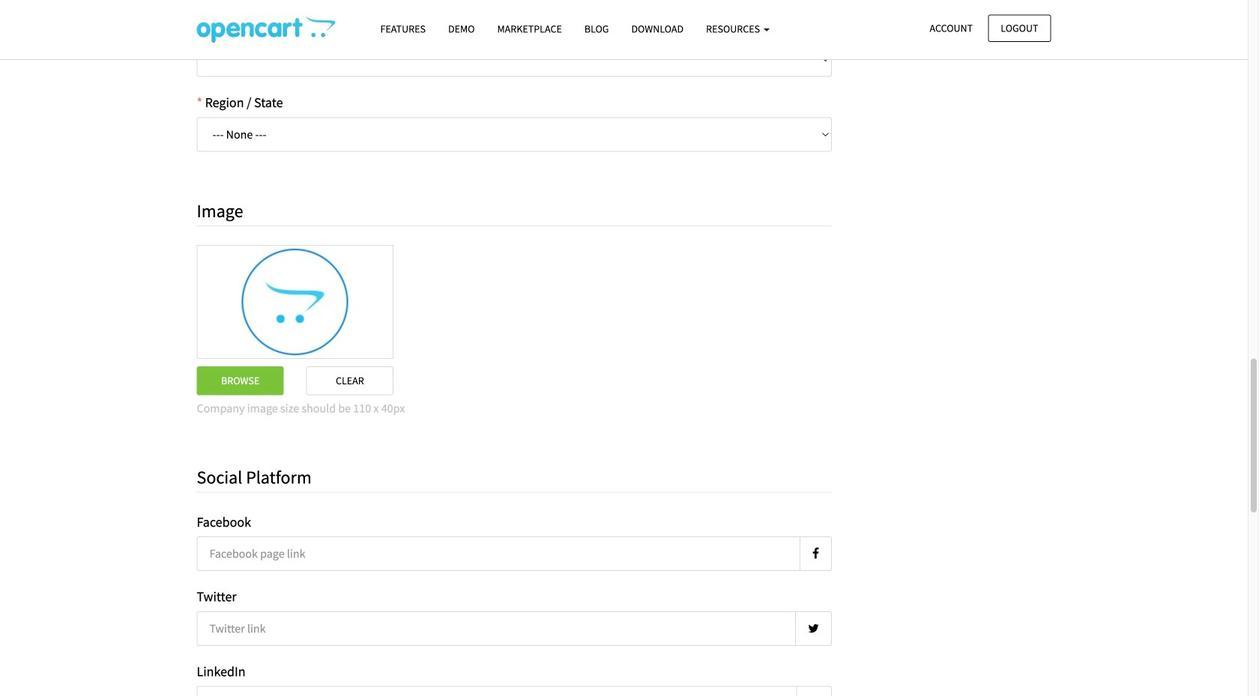 Task type: vqa. For each thing, say whether or not it's contained in the screenshot.
opencart 3 development masterclass image
no



Task type: locate. For each thing, give the bounding box(es) containing it.
partner account image
[[197, 16, 335, 43]]

LinkedIn link text field
[[197, 686, 797, 696]]

twitter image
[[808, 623, 819, 635]]

Facebook page link text field
[[197, 537, 800, 571]]

Twitter link text field
[[197, 612, 796, 646]]



Task type: describe. For each thing, give the bounding box(es) containing it.
City text field
[[197, 0, 503, 2]]

facebook image
[[812, 548, 819, 560]]

Postcode text field
[[526, 0, 832, 2]]



